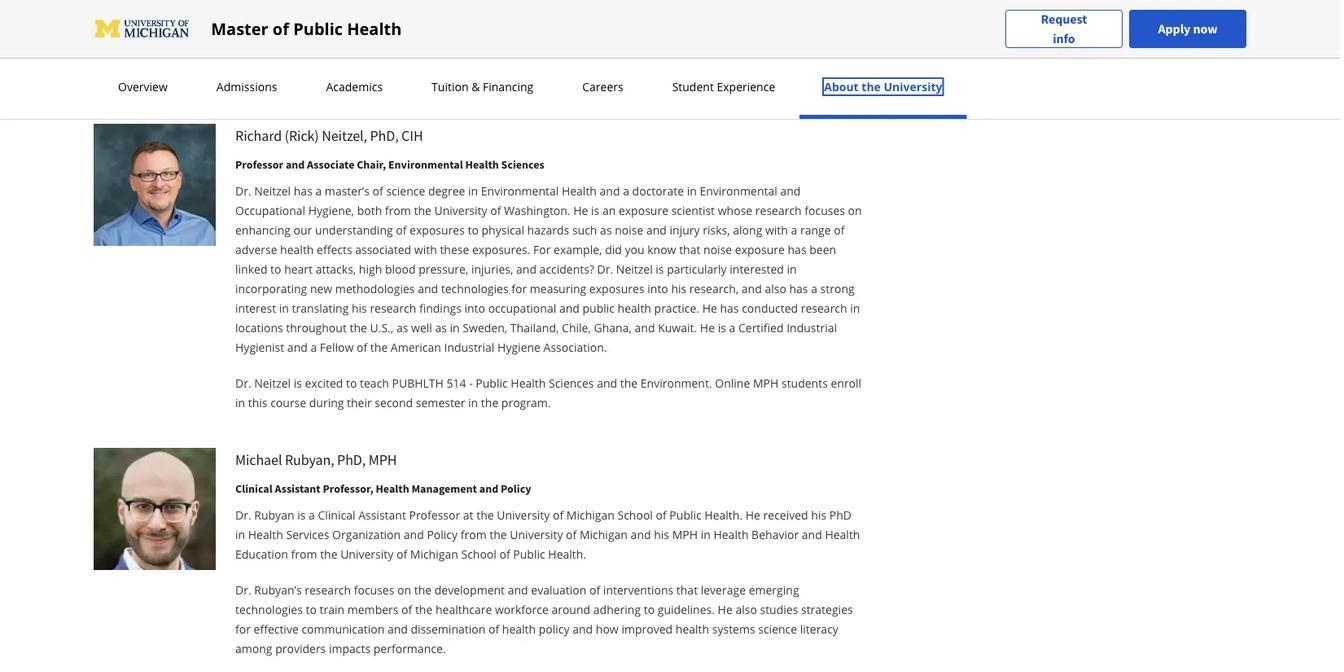 Task type: locate. For each thing, give the bounding box(es) containing it.
literacy
[[800, 621, 839, 636]]

understanding
[[315, 222, 393, 237]]

0 vertical spatial professor
[[235, 157, 283, 172]]

1 vertical spatial policy
[[427, 526, 458, 542]]

1 horizontal spatial as
[[435, 320, 447, 335]]

exposure
[[619, 202, 669, 218], [735, 241, 785, 257]]

richard (rick) neitzel, phd, cih image
[[94, 124, 216, 246]]

professor
[[235, 157, 283, 172], [409, 507, 460, 522]]

also inside dr. rubyan's research focuses on the development and evaluation of interventions that leverage emerging technologies to train members of the healthcare workforce around adhering to guidelines. he also studies strategies for effective communication and dissemination of health policy and how improved health systems science literacy among providers impacts performance.
[[736, 601, 757, 617]]

industrial down sweden,
[[444, 339, 495, 355]]

0 vertical spatial policy
[[501, 481, 531, 496]]

is up services
[[297, 507, 306, 522]]

0 vertical spatial industrial
[[787, 320, 837, 335]]

0 horizontal spatial sciences
[[501, 157, 545, 172]]

0 horizontal spatial into
[[465, 300, 485, 316]]

from right both
[[385, 202, 411, 218]]

that inside the dr. neitzel has a master's of science degree in environmental health and a doctorate in environmental and occupational hygiene, both from the university of washington. he is an exposure scientist whose research focuses on enhancing our understanding of exposures to physical hazards such as noise and injury risks, along with a range of adverse health effects associated with these exposures. for example, did you know that noise exposure has been linked to heart attacks, high blood pressure, injuries, and accidents? dr. neitzel is particularly interested in incorporating new methodologies and technologies for measuring exposures into his research, and also has a strong interest in translating his research findings into occupational and public health practice. he has conducted research in locations throughout the u.s., as well as in sweden, thailand, chile, ghana, and kuwait. he is a certified industrial hygienist and a fellow of the american industrial hygiene association.
[[679, 241, 701, 257]]

2 horizontal spatial from
[[461, 526, 487, 542]]

0 horizontal spatial with
[[414, 241, 437, 257]]

assistant down rubyan, on the bottom left of the page
[[275, 481, 321, 496]]

exposure up interested
[[735, 241, 785, 257]]

dr. for dr. neitzel is excited to teach pubhlth 514 - public health sciences and the environment. online mph students enroll in this course during their second semester in the program.
[[235, 375, 251, 390]]

0 vertical spatial on
[[848, 202, 862, 218]]

dr. neitzel has a master's of science degree in environmental health and a doctorate in environmental and occupational hygiene, both from the university of washington. he is an exposure scientist whose research focuses on enhancing our understanding of exposures to physical hazards such as noise and injury risks, along with a range of adverse health effects associated with these exposures. for example, did you know that noise exposure has been linked to heart attacks, high blood pressure, injuries, and accidents? dr. neitzel is particularly interested in incorporating new methodologies and technologies for measuring exposures into his research, and also has a strong interest in translating his research findings into occupational and public health practice. he has conducted research in locations throughout the u.s., as well as in sweden, thailand, chile, ghana, and kuwait. he is a certified industrial hygienist and a fellow of the american industrial hygiene association.
[[235, 183, 862, 355]]

2 horizontal spatial environmental
[[700, 183, 778, 198]]

members
[[348, 601, 399, 617]]

1 vertical spatial assistant
[[358, 507, 406, 522]]

0 vertical spatial from
[[385, 202, 411, 218]]

1 vertical spatial professor
[[409, 507, 460, 522]]

technologies up effective
[[235, 601, 303, 617]]

1 vertical spatial exposures
[[589, 281, 645, 296]]

1 horizontal spatial from
[[385, 202, 411, 218]]

0 horizontal spatial clinical
[[235, 481, 273, 496]]

industrial
[[787, 320, 837, 335], [444, 339, 495, 355]]

measuring
[[530, 281, 587, 296]]

course inside dr. neitzel is excited to teach pubhlth 514 - public health sciences and the environment. online mph students enroll in this course during their second semester in the program.
[[270, 395, 306, 410]]

0 horizontal spatial environmental
[[388, 157, 463, 172]]

student experience link
[[667, 79, 780, 94]]

a left range
[[791, 222, 798, 237]]

policy
[[501, 481, 531, 496], [427, 526, 458, 542]]

apply now
[[1158, 21, 1218, 37]]

health
[[280, 241, 314, 257], [618, 300, 651, 316], [502, 621, 536, 636], [676, 621, 709, 636]]

environmental up the washington.
[[481, 183, 559, 198]]

1 horizontal spatial for
[[512, 281, 527, 296]]

0 horizontal spatial for
[[235, 621, 251, 636]]

a inside dr. rubyan is a clinical assistant professor at the university of michigan school of public health.  he received his phd in health services organization and policy from the university of michigan and his mph in health behavior and health education from the university of michigan school of public health.
[[309, 507, 315, 522]]

university down organization
[[341, 546, 394, 561]]

he down leverage
[[718, 601, 733, 617]]

michigan up "development"
[[410, 546, 458, 561]]

their
[[347, 395, 372, 410]]

and up chile,
[[559, 300, 580, 316]]

1 horizontal spatial industrial
[[787, 320, 837, 335]]

leverage
[[701, 582, 746, 597]]

his up interventions
[[654, 526, 669, 542]]

0 horizontal spatial policy
[[427, 526, 458, 542]]

that up guidelines.
[[677, 582, 698, 597]]

info
[[1053, 31, 1075, 47]]

doctorate
[[632, 183, 684, 198]]

careers
[[582, 79, 623, 94]]

of
[[273, 18, 289, 40], [373, 183, 383, 198], [490, 202, 501, 218], [396, 222, 407, 237], [834, 222, 845, 237], [357, 339, 367, 355], [553, 507, 564, 522], [656, 507, 667, 522], [566, 526, 577, 542], [397, 546, 407, 561], [500, 546, 510, 561], [590, 582, 600, 597], [402, 601, 412, 617], [489, 621, 499, 636]]

0 horizontal spatial also
[[736, 601, 757, 617]]

environmental down cih
[[388, 157, 463, 172]]

his
[[671, 281, 687, 296], [352, 300, 367, 316], [811, 507, 827, 522], [654, 526, 669, 542]]

dr. down the did
[[597, 261, 613, 276]]

noise up the you
[[615, 222, 644, 237]]

that down injury
[[679, 241, 701, 257]]

from down at
[[461, 526, 487, 542]]

0 vertical spatial science
[[386, 183, 425, 198]]

focuses
[[805, 202, 845, 218], [354, 582, 394, 597]]

2 vertical spatial neitzel
[[254, 375, 291, 390]]

dr. left peterson
[[235, 70, 251, 86]]

exposure down doctorate
[[619, 202, 669, 218]]

into up sweden,
[[465, 300, 485, 316]]

behavior
[[752, 526, 799, 542]]

0 vertical spatial clinical
[[235, 481, 273, 496]]

management
[[412, 481, 477, 496]]

has up hygiene, on the top of the page
[[294, 183, 313, 198]]

assistant up organization
[[358, 507, 406, 522]]

academics
[[326, 79, 383, 94]]

1 horizontal spatial into
[[648, 281, 668, 296]]

1 vertical spatial industrial
[[444, 339, 495, 355]]

apply
[[1158, 21, 1191, 37]]

example,
[[554, 241, 602, 257]]

1 vertical spatial focuses
[[354, 582, 394, 597]]

along
[[733, 222, 762, 237]]

clinical down michael
[[235, 481, 273, 496]]

michigan
[[567, 507, 615, 522], [580, 526, 628, 542], [410, 546, 458, 561]]

a left core
[[365, 70, 371, 86]]

assistant inside dr. rubyan is a clinical assistant professor at the university of michigan school of public health.  he received his phd in health services organization and policy from the university of michigan and his mph in health behavior and health education from the university of michigan school of public health.
[[358, 507, 406, 522]]

1 horizontal spatial focuses
[[805, 202, 845, 218]]

1 horizontal spatial assistant
[[358, 507, 406, 522]]

research up u.s.,
[[370, 300, 416, 316]]

michigan up evaluation
[[567, 507, 615, 522]]

1 vertical spatial technologies
[[235, 601, 303, 617]]

neitzel up this
[[254, 375, 291, 390]]

range
[[800, 222, 831, 237]]

0 vertical spatial also
[[765, 281, 787, 296]]

course right this
[[270, 395, 306, 410]]

tuition
[[432, 79, 469, 94]]

in up scientist at the right top of the page
[[687, 183, 697, 198]]

research
[[756, 202, 802, 218], [370, 300, 416, 316], [801, 300, 847, 316], [305, 582, 351, 597]]

environmental up 'whose'
[[700, 183, 778, 198]]

0 horizontal spatial exposure
[[619, 202, 669, 218]]

0 vertical spatial noise
[[615, 222, 644, 237]]

tuition & financing link
[[427, 79, 538, 94]]

0 vertical spatial sciences
[[501, 157, 545, 172]]

dr. for dr. neitzel has a master's of science degree in environmental health and a doctorate in environmental and occupational hygiene, both from the university of washington. he is an exposure scientist whose research focuses on enhancing our understanding of exposures to physical hazards such as noise and injury risks, along with a range of adverse health effects associated with these exposures. for example, did you know that noise exposure has been linked to heart attacks, high blood pressure, injuries, and accidents? dr. neitzel is particularly interested in incorporating new methodologies and technologies for measuring exposures into his research, and also has a strong interest in translating his research findings into occupational and public health practice. he has conducted research in locations throughout the u.s., as well as in sweden, thailand, chile, ghana, and kuwait. he is a certified industrial hygienist and a fellow of the american industrial hygiene association.
[[235, 183, 251, 198]]

school
[[618, 507, 653, 522], [461, 546, 497, 561]]

0 horizontal spatial as
[[397, 320, 408, 335]]

is left excited at the left bottom of the page
[[294, 375, 302, 390]]

sciences up the washington.
[[501, 157, 545, 172]]

0 vertical spatial exposure
[[619, 202, 669, 218]]

university
[[884, 79, 943, 94], [434, 202, 487, 218], [497, 507, 550, 522], [510, 526, 563, 542], [341, 546, 394, 561]]

science down professor and associate chair, environmental health sciences
[[386, 183, 425, 198]]

among
[[235, 640, 272, 656]]

0 vertical spatial school
[[618, 507, 653, 522]]

course
[[401, 70, 436, 86], [270, 395, 306, 410]]

university down 'degree'
[[434, 202, 487, 218]]

into
[[648, 281, 668, 296], [465, 300, 485, 316]]

richard (rick) neitzel, phd, cih
[[235, 127, 423, 145]]

noise
[[615, 222, 644, 237], [704, 241, 732, 257]]

0 horizontal spatial pubhlth
[[392, 375, 444, 390]]

a
[[365, 70, 371, 86], [316, 183, 322, 198], [623, 183, 629, 198], [791, 222, 798, 237], [811, 281, 818, 296], [729, 320, 736, 335], [311, 339, 317, 355], [309, 507, 315, 522]]

and down association. at the left bottom of page
[[597, 375, 617, 390]]

findings
[[419, 300, 462, 316]]

well
[[411, 320, 432, 335]]

professor down management
[[409, 507, 460, 522]]

request info
[[1041, 11, 1087, 47]]

he up such
[[573, 202, 588, 218]]

science inside the dr. neitzel has a master's of science degree in environmental health and a doctorate in environmental and occupational hygiene, both from the university of washington. he is an exposure scientist whose research focuses on enhancing our understanding of exposures to physical hazards such as noise and injury risks, along with a range of adverse health effects associated with these exposures. for example, did you know that noise exposure has been linked to heart attacks, high blood pressure, injuries, and accidents? dr. neitzel is particularly interested in incorporating new methodologies and technologies for measuring exposures into his research, and also has a strong interest in translating his research findings into occupational and public health practice. he has conducted research in locations throughout the u.s., as well as in sweden, thailand, chile, ghana, and kuwait. he is a certified industrial hygienist and a fellow of the american industrial hygiene association.
[[386, 183, 425, 198]]

0 horizontal spatial technologies
[[235, 601, 303, 617]]

he inside dr. rubyan's research focuses on the development and evaluation of interventions that leverage emerging technologies to train members of the healthcare workforce around adhering to guidelines. he also studies strategies for effective communication and dissemination of health policy and how improved health systems science literacy among providers impacts performance.
[[718, 601, 733, 617]]

2 vertical spatial health.
[[548, 546, 586, 561]]

0 vertical spatial michigan
[[567, 507, 615, 522]]

0 vertical spatial assistant
[[275, 481, 321, 496]]

during
[[309, 395, 344, 410]]

course right core
[[401, 70, 436, 86]]

dr. rubyan is a clinical assistant professor at the university of michigan school of public health.  he received his phd in health services organization and policy from the university of michigan and his mph in health behavior and health education from the university of michigan school of public health.
[[235, 507, 860, 561]]

services
[[286, 526, 329, 542]]

1 vertical spatial science
[[758, 621, 797, 636]]

and up performance.
[[388, 621, 408, 636]]

development
[[435, 582, 505, 597]]

0 vertical spatial neitzel
[[254, 183, 291, 198]]

0 vertical spatial pubhlth
[[553, 70, 605, 86]]

0 vertical spatial health.
[[739, 70, 778, 86]]

(rick)
[[285, 127, 319, 145]]

clinical
[[235, 481, 273, 496], [318, 507, 355, 522]]

school up interventions
[[618, 507, 653, 522]]

0 vertical spatial focuses
[[805, 202, 845, 218]]

1 vertical spatial into
[[465, 300, 485, 316]]

excited
[[305, 375, 343, 390]]

1 horizontal spatial with
[[765, 222, 788, 237]]

1 vertical spatial that
[[677, 582, 698, 597]]

1 vertical spatial school
[[461, 546, 497, 561]]

sciences down association. at the left bottom of page
[[549, 375, 594, 390]]

dr.
[[235, 70, 251, 86], [235, 183, 251, 198], [597, 261, 613, 276], [235, 375, 251, 390], [235, 507, 251, 522], [235, 582, 251, 597]]

chair,
[[357, 157, 386, 172]]

interested
[[730, 261, 784, 276]]

health. right the student
[[739, 70, 778, 86]]

is inside dr. rubyan is a clinical assistant professor at the university of michigan school of public health.  he received his phd in health services organization and policy from the university of michigan and his mph in health behavior and health education from the university of michigan school of public health.
[[297, 507, 306, 522]]

0 vertical spatial exposures
[[410, 222, 465, 237]]

0 vertical spatial for
[[512, 281, 527, 296]]

health up such
[[562, 183, 597, 198]]

environmental
[[388, 157, 463, 172], [481, 183, 559, 198], [700, 183, 778, 198]]

the
[[452, 70, 470, 86], [862, 79, 881, 94], [414, 202, 431, 218], [350, 320, 367, 335], [370, 339, 388, 355], [620, 375, 638, 390], [481, 395, 499, 410], [477, 507, 494, 522], [490, 526, 507, 542], [320, 546, 338, 561], [414, 582, 432, 597], [415, 601, 433, 617]]

1 vertical spatial phd,
[[337, 451, 366, 469]]

and inside dr. neitzel is excited to teach pubhlth 514 - public health sciences and the environment. online mph students enroll in this course during their second semester in the program.
[[597, 375, 617, 390]]

second
[[375, 395, 413, 410]]

our
[[294, 222, 312, 237]]

0 horizontal spatial focuses
[[354, 582, 394, 597]]

0 vertical spatial technologies
[[441, 281, 509, 296]]

health up core
[[347, 18, 402, 40]]

1 vertical spatial sciences
[[549, 375, 594, 390]]

is down know
[[656, 261, 664, 276]]

technologies
[[441, 281, 509, 296], [235, 601, 303, 617]]

0 vertical spatial phd,
[[370, 127, 399, 145]]

1 horizontal spatial sciences
[[549, 375, 594, 390]]

improved
[[622, 621, 673, 636]]

1 vertical spatial for
[[235, 621, 251, 636]]

1 horizontal spatial on
[[848, 202, 862, 218]]

1 vertical spatial neitzel
[[616, 261, 653, 276]]

about the university
[[824, 79, 943, 94]]

phd,
[[370, 127, 399, 145], [337, 451, 366, 469]]

0 vertical spatial course
[[401, 70, 436, 86]]

dr. inside dr. neitzel is excited to teach pubhlth 514 - public health sciences and the environment. online mph students enroll in this course during their second semester in the program.
[[235, 375, 251, 390]]

0 vertical spatial that
[[679, 241, 701, 257]]

injury
[[670, 222, 700, 237]]

incorporating
[[235, 281, 307, 296]]

1 horizontal spatial professor
[[409, 507, 460, 522]]

technologies down injuries, on the top
[[441, 281, 509, 296]]

1 horizontal spatial also
[[765, 281, 787, 296]]

research up the train at the bottom left
[[305, 582, 351, 597]]

is left an
[[591, 202, 600, 218]]

whose
[[718, 202, 753, 218]]

that inside dr. rubyan's research focuses on the development and evaluation of interventions that leverage emerging technologies to train members of the healthcare workforce around adhering to guidelines. he also studies strategies for effective communication and dissemination of health policy and how improved health systems science literacy among providers impacts performance.
[[677, 582, 698, 597]]

education
[[235, 546, 288, 561]]

1 horizontal spatial clinical
[[318, 507, 355, 522]]

and down the for
[[516, 261, 537, 276]]

professor inside dr. rubyan is a clinical assistant professor at the university of michigan school of public health.  he received his phd in health services organization and policy from the university of michigan and his mph in health behavior and health education from the university of michigan school of public health.
[[409, 507, 460, 522]]

0 horizontal spatial science
[[386, 183, 425, 198]]

in left this
[[235, 395, 245, 410]]

such
[[572, 222, 597, 237]]

1 vertical spatial pubhlth
[[392, 375, 444, 390]]

with up pressure,
[[414, 241, 437, 257]]

a left strong
[[811, 281, 818, 296]]

as down an
[[600, 222, 612, 237]]

these
[[440, 241, 469, 257]]

with right along
[[765, 222, 788, 237]]

0 vertical spatial into
[[648, 281, 668, 296]]

received
[[764, 507, 808, 522]]

1 vertical spatial noise
[[704, 241, 732, 257]]

to up improved
[[644, 601, 655, 617]]

professor down 'richard'
[[235, 157, 283, 172]]

students
[[782, 375, 828, 390]]

chile,
[[562, 320, 591, 335]]

1 vertical spatial on
[[397, 582, 411, 597]]

0 horizontal spatial on
[[397, 582, 411, 597]]

health right professor,
[[376, 481, 409, 496]]

peterson
[[254, 70, 302, 86]]

industrial down conducted
[[787, 320, 837, 335]]

with
[[765, 222, 788, 237], [414, 241, 437, 257]]

1 horizontal spatial exposure
[[735, 241, 785, 257]]

on
[[848, 202, 862, 218], [397, 582, 411, 597]]

a up hygiene, on the top of the page
[[316, 183, 322, 198]]

0 horizontal spatial school
[[461, 546, 497, 561]]

1 vertical spatial also
[[736, 601, 757, 617]]

is inside dr. neitzel is excited to teach pubhlth 514 - public health sciences and the environment. online mph students enroll in this course during their second semester in the program.
[[294, 375, 302, 390]]

from inside the dr. neitzel has a master's of science degree in environmental health and a doctorate in environmental and occupational hygiene, both from the university of washington. he is an exposure scientist whose research focuses on enhancing our understanding of exposures to physical hazards such as noise and injury risks, along with a range of adverse health effects associated with these exposures. for example, did you know that noise exposure has been linked to heart attacks, high blood pressure, injuries, and accidents? dr. neitzel is particularly interested in incorporating new methodologies and technologies for measuring exposures into his research, and also has a strong interest in translating his research findings into occupational and public health practice. he has conducted research in locations throughout the u.s., as well as in sweden, thailand, chile, ghana, and kuwait. he is a certified industrial hygienist and a fellow of the american industrial hygiene association.
[[385, 202, 411, 218]]

michigan up interventions
[[580, 526, 628, 542]]

has
[[294, 183, 313, 198], [788, 241, 807, 257], [789, 281, 808, 296], [720, 300, 739, 316]]

health. left received
[[705, 507, 743, 522]]

around
[[552, 601, 591, 617]]

dr. left rubyan's
[[235, 582, 251, 597]]

associate
[[307, 157, 355, 172]]

pubhlth up the semester
[[392, 375, 444, 390]]

exposures
[[410, 222, 465, 237], [589, 281, 645, 296]]

1 vertical spatial course
[[270, 395, 306, 410]]

has up conducted
[[789, 281, 808, 296]]

0 horizontal spatial professor
[[235, 157, 283, 172]]

master
[[211, 18, 268, 40]]

has down research,
[[720, 300, 739, 316]]

mph inside dr. neitzel is excited to teach pubhlth 514 - public health sciences and the environment. online mph students enroll in this course during their second semester in the program.
[[753, 375, 779, 390]]

for up occupational
[[512, 281, 527, 296]]

has left been
[[788, 241, 807, 257]]

on inside the dr. neitzel has a master's of science degree in environmental health and a doctorate in environmental and occupational hygiene, both from the university of washington. he is an exposure scientist whose research focuses on enhancing our understanding of exposures to physical hazards such as noise and injury risks, along with a range of adverse health effects associated with these exposures. for example, did you know that noise exposure has been linked to heart attacks, high blood pressure, injuries, and accidents? dr. neitzel is particularly interested in incorporating new methodologies and technologies for measuring exposures into his research, and also has a strong interest in translating his research findings into occupational and public health practice. he has conducted research in locations throughout the u.s., as well as in sweden, thailand, chile, ghana, and kuwait. he is a certified industrial hygienist and a fellow of the american industrial hygiene association.
[[848, 202, 862, 218]]

2 vertical spatial michigan
[[410, 546, 458, 561]]

school up "development"
[[461, 546, 497, 561]]

exposures.
[[472, 241, 530, 257]]

also up systems
[[736, 601, 757, 617]]

and right management
[[479, 481, 499, 496]]

0 horizontal spatial from
[[291, 546, 317, 561]]

experience
[[717, 79, 775, 94]]

clinical down professor,
[[318, 507, 355, 522]]

1 vertical spatial clinical
[[318, 507, 355, 522]]

how
[[596, 621, 619, 636]]

1 horizontal spatial policy
[[501, 481, 531, 496]]

from down services
[[291, 546, 317, 561]]

an
[[603, 202, 616, 218]]

0 horizontal spatial course
[[270, 395, 306, 410]]

neitzel inside dr. neitzel is excited to teach pubhlth 514 - public health sciences and the environment. online mph students enroll in this course during their second semester in the program.
[[254, 375, 291, 390]]

1 horizontal spatial science
[[758, 621, 797, 636]]

dr. up this
[[235, 375, 251, 390]]

dr. inside dr. rubyan is a clinical assistant professor at the university of michigan school of public health.  he received his phd in health services organization and policy from the university of michigan and his mph in health behavior and health education from the university of michigan school of public health.
[[235, 507, 251, 522]]

health left behavior
[[714, 526, 749, 542]]

health. up evaluation
[[548, 546, 586, 561]]

dr. inside dr. rubyan's research focuses on the development and evaluation of interventions that leverage emerging technologies to train members of the healthcare workforce around adhering to guidelines. he also studies strategies for effective communication and dissemination of health policy and how improved health systems science literacy among providers impacts performance.
[[235, 582, 251, 597]]

1 horizontal spatial technologies
[[441, 281, 509, 296]]



Task type: describe. For each thing, give the bounding box(es) containing it.
and down interested
[[742, 281, 762, 296]]

in right 'degree'
[[468, 183, 478, 198]]

1 vertical spatial michigan
[[580, 526, 628, 542]]

his left phd at the right of the page
[[811, 507, 827, 522]]

in down incorporating
[[279, 300, 289, 316]]

public inside dr. neitzel is excited to teach pubhlth 514 - public health sciences and the environment. online mph students enroll in this course during their second semester in the program.
[[476, 375, 508, 390]]

interest
[[235, 300, 276, 316]]

neitzel,
[[322, 127, 367, 145]]

and up workforce
[[508, 582, 528, 597]]

kuwait.
[[658, 320, 697, 335]]

conducted
[[742, 300, 798, 316]]

studies
[[760, 601, 798, 617]]

university up evaluation
[[510, 526, 563, 542]]

health up physical
[[465, 157, 499, 172]]

1 horizontal spatial phd,
[[370, 127, 399, 145]]

clinical inside dr. rubyan is a clinical assistant professor at the university of michigan school of public health.  he received his phd in health services organization and policy from the university of michigan and his mph in health behavior and health education from the university of michigan school of public health.
[[318, 507, 355, 522]]

new
[[310, 281, 332, 296]]

rubyan's
[[254, 582, 302, 597]]

to inside dr. neitzel is excited to teach pubhlth 514 - public health sciences and the environment. online mph students enroll in this course during their second semester in the program.
[[346, 375, 357, 390]]

and right organization
[[404, 526, 424, 542]]

public
[[583, 300, 615, 316]]

and up know
[[647, 222, 667, 237]]

a down throughout
[[311, 339, 317, 355]]

university inside the dr. neitzel has a master's of science degree in environmental health and a doctorate in environmental and occupational hygiene, both from the university of washington. he is an exposure scientist whose research focuses on enhancing our understanding of exposures to physical hazards such as noise and injury risks, along with a range of adverse health effects associated with these exposures. for example, did you know that noise exposure has been linked to heart attacks, high blood pressure, injuries, and accidents? dr. neitzel is particularly interested in incorporating new methodologies and technologies for measuring exposures into his research, and also has a strong interest in translating his research findings into occupational and public health practice. he has conducted research in locations throughout the u.s., as well as in sweden, thailand, chile, ghana, and kuwait. he is a certified industrial hygienist and a fellow of the american industrial hygiene association.
[[434, 202, 487, 218]]

pressure,
[[419, 261, 468, 276]]

enroll
[[831, 375, 862, 390]]

richard
[[235, 127, 282, 145]]

1 horizontal spatial pubhlth
[[553, 70, 605, 86]]

&
[[472, 79, 480, 94]]

occupational
[[235, 202, 305, 218]]

technologies inside the dr. neitzel has a master's of science degree in environmental health and a doctorate in environmental and occupational hygiene, both from the university of washington. he is an exposure scientist whose research focuses on enhancing our understanding of exposures to physical hazards such as noise and injury risks, along with a range of adverse health effects associated with these exposures. for example, did you know that noise exposure has been linked to heart attacks, high blood pressure, injuries, and accidents? dr. neitzel is particularly interested in incorporating new methodologies and technologies for measuring exposures into his research, and also has a strong interest in translating his research findings into occupational and public health practice. he has conducted research in locations throughout the u.s., as well as in sweden, thailand, chile, ghana, and kuwait. he is a certified industrial hygienist and a fellow of the american industrial hygiene association.
[[441, 281, 509, 296]]

association.
[[544, 339, 607, 355]]

for
[[533, 241, 551, 257]]

and down (rick)
[[286, 157, 305, 172]]

to left the train at the bottom left
[[306, 601, 317, 617]]

organization
[[332, 526, 401, 542]]

risks,
[[703, 222, 730, 237]]

hygienist
[[235, 339, 284, 355]]

for inside the dr. neitzel has a master's of science degree in environmental health and a doctorate in environmental and occupational hygiene, both from the university of washington. he is an exposure scientist whose research focuses on enhancing our understanding of exposures to physical hazards such as noise and injury risks, along with a range of adverse health effects associated with these exposures. for example, did you know that noise exposure has been linked to heart attacks, high blood pressure, injuries, and accidents? dr. neitzel is particularly interested in incorporating new methodologies and technologies for measuring exposures into his research, and also has a strong interest in translating his research findings into occupational and public health practice. he has conducted research in locations throughout the u.s., as well as in sweden, thailand, chile, ghana, and kuwait. he is a certified industrial hygienist and a fellow of the american industrial hygiene association.
[[512, 281, 527, 296]]

health up education
[[248, 526, 283, 542]]

know
[[648, 241, 676, 257]]

michael rubyan, phd, mph image
[[94, 448, 216, 570]]

0 horizontal spatial assistant
[[275, 481, 321, 496]]

he inside dr. rubyan is a clinical assistant professor at the university of michigan school of public health.  he received his phd in health services organization and policy from the university of michigan and his mph in health behavior and health education from the university of michigan school of public health.
[[746, 507, 761, 522]]

research down strong
[[801, 300, 847, 316]]

and down received
[[802, 526, 822, 542]]

impacts
[[329, 640, 371, 656]]

0 horizontal spatial phd,
[[337, 451, 366, 469]]

is left certified
[[718, 320, 726, 335]]

his up practice.
[[671, 281, 687, 296]]

and right nutrition
[[681, 70, 701, 86]]

focuses inside the dr. neitzel has a master's of science degree in environmental health and a doctorate in environmental and occupational hygiene, both from the university of washington. he is an exposure scientist whose research focuses on enhancing our understanding of exposures to physical hazards such as noise and injury risks, along with a range of adverse health effects associated with these exposures. for example, did you know that noise exposure has been linked to heart attacks, high blood pressure, injuries, and accidents? dr. neitzel is particularly interested in incorporating new methodologies and technologies for measuring exposures into his research, and also has a strong interest in translating his research findings into occupational and public health practice. he has conducted research in locations throughout the u.s., as well as in sweden, thailand, chile, ghana, and kuwait. he is a certified industrial hygienist and a fellow of the american industrial hygiene association.
[[805, 202, 845, 218]]

communication
[[302, 621, 385, 636]]

heart
[[284, 261, 313, 276]]

1 vertical spatial health.
[[705, 507, 743, 522]]

semester
[[416, 395, 465, 410]]

clinical assistant professor, health management and policy
[[235, 481, 531, 496]]

teach
[[360, 375, 389, 390]]

dr. for dr. peterson co-teaches a core course in the mph program, pubhlth 511 nutrition and public health.
[[235, 70, 251, 86]]

interventions
[[603, 582, 674, 597]]

program.
[[502, 395, 551, 410]]

science inside dr. rubyan's research focuses on the development and evaluation of interventions that leverage emerging technologies to train members of the healthcare workforce around adhering to guidelines. he also studies strategies for effective communication and dissemination of health policy and how improved health systems science literacy among providers impacts performance.
[[758, 621, 797, 636]]

health down guidelines.
[[676, 621, 709, 636]]

particularly
[[667, 261, 727, 276]]

dr. neitzel is excited to teach pubhlth 514 - public health sciences and the environment. online mph students enroll in this course during their second semester in the program.
[[235, 375, 862, 410]]

2 horizontal spatial as
[[600, 222, 612, 237]]

for inside dr. rubyan's research focuses on the development and evaluation of interventions that leverage emerging technologies to train members of the healthcare workforce around adhering to guidelines. he also studies strategies for effective communication and dissemination of health policy and how improved health systems science literacy among providers impacts performance.
[[235, 621, 251, 636]]

in up leverage
[[701, 526, 711, 542]]

effective
[[254, 621, 299, 636]]

attacks,
[[316, 261, 356, 276]]

to up incorporating
[[270, 261, 281, 276]]

university of michigan image
[[94, 16, 192, 42]]

514
[[447, 375, 466, 390]]

linked
[[235, 261, 267, 276]]

blood
[[385, 261, 416, 276]]

this
[[248, 395, 268, 410]]

1 horizontal spatial school
[[618, 507, 653, 522]]

associated
[[355, 241, 411, 257]]

and up range
[[781, 183, 801, 198]]

tuition & financing
[[432, 79, 534, 94]]

phd
[[830, 507, 852, 522]]

research,
[[690, 281, 739, 296]]

511
[[608, 70, 627, 86]]

financing
[[483, 79, 534, 94]]

in up education
[[235, 526, 245, 542]]

research up along
[[756, 202, 802, 218]]

on inside dr. rubyan's research focuses on the development and evaluation of interventions that leverage emerging technologies to train members of the healthcare workforce around adhering to guidelines. he also studies strategies for effective communication and dissemination of health policy and how improved health systems science literacy among providers impacts performance.
[[397, 582, 411, 597]]

nutrition
[[630, 70, 678, 86]]

technologies inside dr. rubyan's research focuses on the development and evaluation of interventions that leverage emerging technologies to train members of the healthcare workforce around adhering to guidelines. he also studies strategies for effective communication and dissemination of health policy and how improved health systems science literacy among providers impacts performance.
[[235, 601, 303, 617]]

he down research,
[[703, 300, 717, 316]]

in down strong
[[850, 300, 860, 316]]

health down workforce
[[502, 621, 536, 636]]

0 vertical spatial with
[[765, 222, 788, 237]]

adhering
[[593, 601, 641, 617]]

professor and associate chair, environmental health sciences
[[235, 157, 545, 172]]

did
[[605, 241, 622, 257]]

1 horizontal spatial noise
[[704, 241, 732, 257]]

student
[[672, 79, 714, 94]]

0 horizontal spatial industrial
[[444, 339, 495, 355]]

and down throughout
[[287, 339, 308, 355]]

dr. for dr. rubyan's research focuses on the development and evaluation of interventions that leverage emerging technologies to train members of the healthcare workforce around adhering to guidelines. he also studies strategies for effective communication and dissemination of health policy and how improved health systems science literacy among providers impacts performance.
[[235, 582, 251, 597]]

policy inside dr. rubyan is a clinical assistant professor at the university of michigan school of public health.  he received his phd in health services organization and policy from the university of michigan and his mph in health behavior and health education from the university of michigan school of public health.
[[427, 526, 458, 542]]

american
[[391, 339, 441, 355]]

he right kuwait.
[[700, 320, 715, 335]]

co-
[[305, 70, 321, 86]]

policy
[[539, 621, 570, 636]]

systems
[[712, 621, 755, 636]]

throughout
[[286, 320, 347, 335]]

and up an
[[600, 183, 620, 198]]

professor,
[[323, 481, 373, 496]]

rubyan,
[[285, 451, 334, 469]]

strategies
[[801, 601, 853, 617]]

enhancing
[[235, 222, 291, 237]]

physical
[[482, 222, 524, 237]]

hygiene,
[[308, 202, 354, 218]]

in right interested
[[787, 261, 797, 276]]

guidelines.
[[658, 601, 715, 617]]

0 horizontal spatial noise
[[615, 222, 644, 237]]

pubhlth inside dr. neitzel is excited to teach pubhlth 514 - public health sciences and the environment. online mph students enroll in this course during their second semester in the program.
[[392, 375, 444, 390]]

request
[[1041, 11, 1087, 27]]

in down findings
[[450, 320, 460, 335]]

1 vertical spatial with
[[414, 241, 437, 257]]

and right ghana,
[[635, 320, 655, 335]]

train
[[320, 601, 345, 617]]

dr. for dr. rubyan is a clinical assistant professor at the university of michigan school of public health.  he received his phd in health services organization and policy from the university of michigan and his mph in health behavior and health education from the university of michigan school of public health.
[[235, 507, 251, 522]]

also inside the dr. neitzel has a master's of science degree in environmental health and a doctorate in environmental and occupational hygiene, both from the university of washington. he is an exposure scientist whose research focuses on enhancing our understanding of exposures to physical hazards such as noise and injury risks, along with a range of adverse health effects associated with these exposures. for example, did you know that noise exposure has been linked to heart attacks, high blood pressure, injuries, and accidents? dr. neitzel is particularly interested in incorporating new methodologies and technologies for measuring exposures into his research, and also has a strong interest in translating his research findings into occupational and public health practice. he has conducted research in locations throughout the u.s., as well as in sweden, thailand, chile, ghana, and kuwait. he is a certified industrial hygienist and a fellow of the american industrial hygiene association.
[[765, 281, 787, 296]]

focuses inside dr. rubyan's research focuses on the development and evaluation of interventions that leverage emerging technologies to train members of the healthcare workforce around adhering to guidelines. he also studies strategies for effective communication and dissemination of health policy and how improved health systems science literacy among providers impacts performance.
[[354, 582, 394, 597]]

in left &
[[439, 70, 449, 86]]

neitzel for students
[[254, 375, 291, 390]]

mph inside dr. rubyan is a clinical assistant professor at the university of michigan school of public health.  he received his phd in health services organization and policy from the university of michigan and his mph in health behavior and health education from the university of michigan school of public health.
[[672, 526, 698, 542]]

sciences inside dr. neitzel is excited to teach pubhlth 514 - public health sciences and the environment. online mph students enroll in this course during their second semester in the program.
[[549, 375, 594, 390]]

degree
[[428, 183, 465, 198]]

research inside dr. rubyan's research focuses on the development and evaluation of interventions that leverage emerging technologies to train members of the healthcare workforce around adhering to guidelines. he also studies strategies for effective communication and dissemination of health policy and how improved health systems science literacy among providers impacts performance.
[[305, 582, 351, 597]]

1 vertical spatial exposure
[[735, 241, 785, 257]]

michael
[[235, 451, 282, 469]]

workforce
[[495, 601, 549, 617]]

and up interventions
[[631, 526, 651, 542]]

and up findings
[[418, 281, 438, 296]]

2 vertical spatial from
[[291, 546, 317, 561]]

academics link
[[321, 79, 388, 94]]

washington.
[[504, 202, 571, 218]]

neitzel for occupational
[[254, 183, 291, 198]]

health down phd at the right of the page
[[825, 526, 860, 542]]

university right at
[[497, 507, 550, 522]]

injuries,
[[471, 261, 513, 276]]

careers link
[[578, 79, 628, 94]]

1 horizontal spatial exposures
[[589, 281, 645, 296]]

core
[[374, 70, 398, 86]]

and down around
[[573, 621, 593, 636]]

been
[[810, 241, 836, 257]]

1 horizontal spatial environmental
[[481, 183, 559, 198]]

health up ghana,
[[618, 300, 651, 316]]

a left doctorate
[[623, 183, 629, 198]]

health inside dr. neitzel is excited to teach pubhlth 514 - public health sciences and the environment. online mph students enroll in this course during their second semester in the program.
[[511, 375, 546, 390]]

health inside the dr. neitzel has a master's of science degree in environmental health and a doctorate in environmental and occupational hygiene, both from the university of washington. he is an exposure scientist whose research focuses on enhancing our understanding of exposures to physical hazards such as noise and injury risks, along with a range of adverse health effects associated with these exposures. for example, did you know that noise exposure has been linked to heart attacks, high blood pressure, injuries, and accidents? dr. neitzel is particularly interested in incorporating new methodologies and technologies for measuring exposures into his research, and also has a strong interest in translating his research findings into occupational and public health practice. he has conducted research in locations throughout the u.s., as well as in sweden, thailand, chile, ghana, and kuwait. he is a certified industrial hygienist and a fellow of the american industrial hygiene association.
[[562, 183, 597, 198]]

a left certified
[[729, 320, 736, 335]]

emerging
[[749, 582, 799, 597]]

to up these
[[468, 222, 479, 237]]

you
[[625, 241, 645, 257]]

environment.
[[641, 375, 712, 390]]

at
[[463, 507, 474, 522]]

dr. peterson co-teaches a core course in the mph program, pubhlth 511 nutrition and public health.
[[235, 70, 778, 86]]

locations
[[235, 320, 283, 335]]

apply now button
[[1129, 10, 1247, 48]]

his down methodologies
[[352, 300, 367, 316]]

in down -
[[468, 395, 478, 410]]

university right about on the top right of the page
[[884, 79, 943, 94]]

request info button
[[1006, 9, 1123, 48]]

admissions
[[216, 79, 277, 94]]

teaches
[[321, 70, 362, 86]]

health up heart
[[280, 241, 314, 257]]



Task type: vqa. For each thing, say whether or not it's contained in the screenshot.
Michael Rubyan, PhD, MPH
yes



